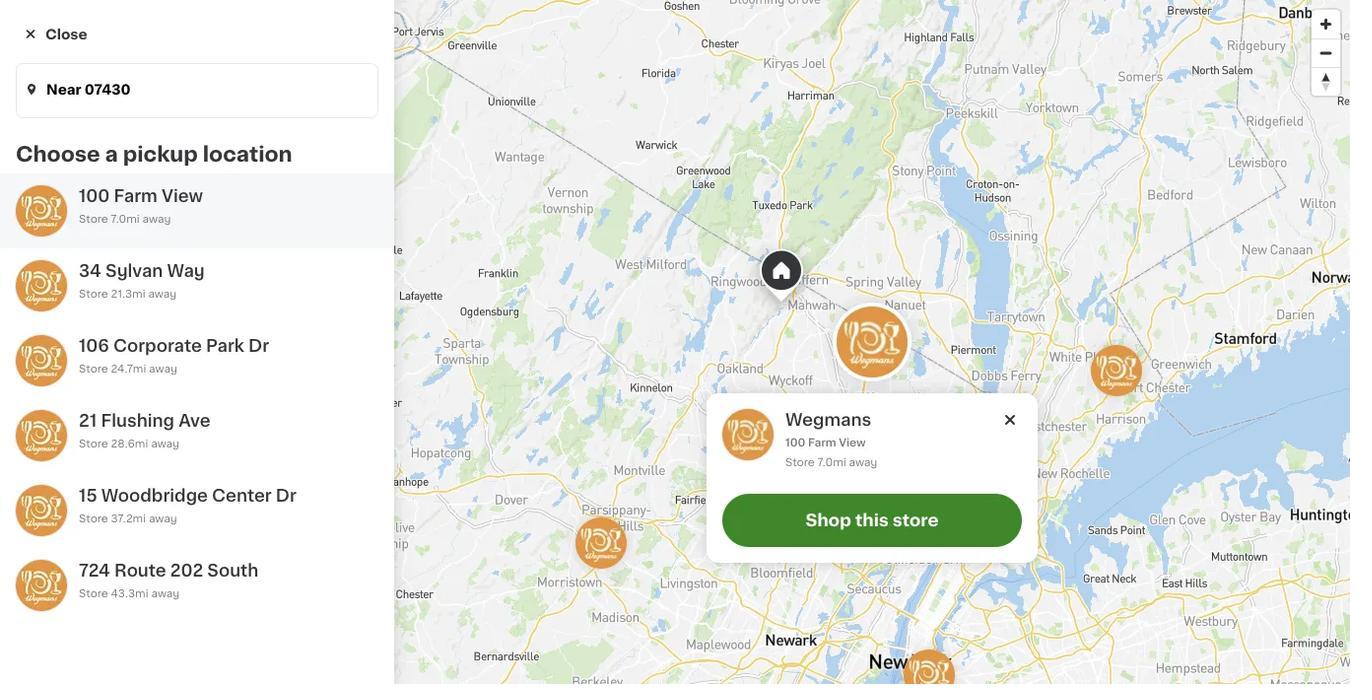 Task type: vqa. For each thing, say whether or not it's contained in the screenshot.
bottommost "Fresh"
yes



Task type: describe. For each thing, give the bounding box(es) containing it.
0
[[1296, 102, 1306, 115]]

1 vertical spatial fresh fruits link
[[12, 597, 240, 635]]

100%
[[50, 308, 80, 319]]

24.7mi
[[111, 363, 146, 374]]

37.2mi
[[111, 513, 146, 524]]

farm inside popup button
[[1023, 101, 1062, 115]]

away inside 724 route 202 south store 43.3mi away
[[151, 588, 180, 599]]

view inside 100 farm view store 7.0mi away
[[162, 188, 203, 205]]

0 horizontal spatial store
[[128, 288, 157, 299]]

1 vertical spatial fruits
[[77, 609, 116, 623]]

buy it again link
[[12, 412, 240, 452]]

flushing
[[101, 413, 175, 429]]

3 product group from the left
[[811, 452, 1053, 684]]

recipes
[[24, 534, 82, 548]]

dr for 15 woodbridge center dr
[[276, 488, 297, 504]]

4 add button from the left
[[1229, 458, 1305, 494]]

7.0mi inside 100 farm view store 7.0mi away
[[111, 213, 140, 224]]

0 vertical spatial fruits
[[362, 399, 425, 419]]

earn
[[489, 27, 528, 44]]

free
[[1022, 29, 1051, 42]]

pickup button
[[778, 89, 862, 128]]

store inside button
[[893, 512, 939, 529]]

34 sylvan way store 21.3mi away
[[79, 263, 205, 299]]

more
[[1261, 402, 1297, 416]]

store inside 724 route 202 south store 43.3mi away
[[79, 588, 108, 599]]

ready
[[1086, 101, 1135, 115]]

add inside add shoppers club to save link
[[44, 328, 67, 339]]

recipes link
[[12, 523, 240, 560]]

100 farm view store 7.0mi away
[[79, 188, 203, 224]]

park
[[206, 338, 244, 354]]

club
[[126, 328, 152, 339]]

100% satisfaction guarantee
[[50, 308, 209, 319]]

item carousel region
[[296, 444, 1339, 684]]

again
[[100, 425, 139, 439]]

instacart logo image
[[67, 97, 185, 120]]

pickup for pickup
[[796, 102, 845, 115]]

1 horizontal spatial fresh fruits
[[296, 399, 425, 419]]

ready by 11:20am link
[[1055, 97, 1222, 120]]

15 woodbridge center dr store 37.2mi away
[[79, 488, 297, 524]]

wegmans for wegmans 100 farm view store 7.0mi away
[[786, 412, 872, 428]]

away inside 15 woodbridge center dr store 37.2mi away
[[149, 513, 177, 524]]

100% satisfaction guarantee button
[[31, 302, 221, 321]]

0 horizontal spatial produce
[[24, 572, 84, 586]]

• sponsored: get the day rolling! shop now international delight cinnabon creamer image
[[296, 211, 1311, 338]]

wegmans link
[[82, 172, 169, 282]]

07430
[[85, 82, 131, 96]]

near 07430
[[46, 82, 131, 96]]

route
[[114, 562, 166, 579]]

woodbridge
[[101, 488, 208, 504]]

view more link
[[1223, 399, 1311, 419]]

724
[[79, 562, 110, 579]]

every
[[690, 27, 738, 44]]

0 vertical spatial pickup
[[810, 27, 869, 44]]

pickup at 100 farm view
[[918, 101, 1102, 115]]

on
[[664, 27, 686, 44]]

15
[[79, 488, 97, 504]]

21 flushing ave store 28.6mi away
[[79, 413, 211, 449]]

close button
[[16, 16, 95, 55]]

buy
[[55, 425, 83, 439]]

try free
[[996, 29, 1051, 42]]

ready by 11:20am
[[1086, 101, 1222, 115]]

1 horizontal spatial fresh
[[296, 399, 357, 419]]

store inside 100 farm view store 7.0mi away
[[79, 213, 108, 224]]

back
[[618, 27, 660, 44]]

5%
[[532, 27, 558, 44]]

try
[[996, 29, 1019, 42]]

than
[[85, 288, 110, 299]]

ave
[[179, 413, 211, 429]]

sylvan
[[106, 263, 163, 279]]

0 horizontal spatial fresh
[[35, 609, 74, 623]]

center
[[212, 488, 272, 504]]

away inside wegmans 100 farm view store 7.0mi away
[[849, 457, 878, 468]]

service type group
[[654, 89, 862, 128]]

satisfaction
[[83, 308, 149, 319]]

away inside 21 flushing ave store 28.6mi away
[[151, 438, 179, 449]]

100 inside popup button
[[992, 101, 1020, 115]]

wegmans logo image inside wegmans 100 farm view dialog dialog
[[723, 409, 774, 460]]

express icon image
[[276, 19, 473, 52]]

way
[[167, 263, 205, 279]]

1 product group from the left
[[296, 452, 538, 684]]

wegmans for wegmans
[[90, 265, 161, 279]]

pickup at 100 farm view button
[[886, 81, 1102, 136]]

1 horizontal spatial fresh fruits link
[[296, 397, 425, 421]]

map region
[[394, 0, 1351, 684]]

view more
[[1223, 402, 1297, 416]]

save
[[169, 328, 195, 339]]

28.6mi
[[111, 438, 148, 449]]



Task type: locate. For each thing, give the bounding box(es) containing it.
zoom out image
[[1312, 39, 1341, 67]]

7.0mi up 'shop this store' button
[[818, 457, 847, 468]]

11:20am
[[1162, 101, 1222, 115]]

in-
[[113, 288, 128, 299]]

1 horizontal spatial wegmans
[[786, 412, 872, 428]]

1 horizontal spatial shop
[[806, 512, 852, 529]]

21
[[79, 413, 97, 429]]

add button
[[456, 458, 532, 494], [714, 458, 790, 494], [971, 458, 1047, 494], [1229, 458, 1305, 494]]

0 horizontal spatial fruits
[[77, 609, 116, 623]]

away inside 100 farm view store 7.0mi away
[[142, 213, 171, 224]]

0 horizontal spatial pickup
[[123, 143, 198, 164]]

1 vertical spatial 100
[[79, 188, 110, 205]]

0 vertical spatial farm
[[1023, 101, 1062, 115]]

this
[[856, 512, 889, 529]]

shop link
[[12, 373, 240, 412]]

fresh fruits link
[[296, 397, 425, 421], [12, 597, 240, 635]]

store down 34
[[79, 288, 108, 299]]

farm right at
[[1023, 101, 1062, 115]]

shop for shop this store
[[806, 512, 852, 529]]

dr inside 15 woodbridge center dr store 37.2mi away
[[276, 488, 297, 504]]

pickup inside pickup button
[[796, 102, 845, 115]]

None search field
[[282, 81, 629, 136]]

1 add button from the left
[[456, 458, 532, 494]]

724 route 202 south store 43.3mi away
[[79, 562, 259, 599]]

1 horizontal spatial dr
[[276, 488, 297, 504]]

produce
[[296, 173, 423, 201], [24, 572, 84, 586]]

view down choose a pickup location
[[162, 188, 203, 205]]

product group
[[296, 452, 538, 684], [554, 452, 796, 684], [811, 452, 1053, 684], [1069, 452, 1311, 684]]

add shoppers club to save
[[44, 328, 195, 339]]

0 horizontal spatial 7.0mi
[[111, 213, 140, 224]]

shop this store
[[806, 512, 939, 529]]

fresh fruits
[[296, 399, 425, 419], [35, 609, 116, 623]]

202
[[170, 562, 203, 579]]

credit
[[562, 27, 614, 44]]

nsored
[[1273, 344, 1311, 355]]

by
[[1139, 101, 1158, 115]]

dr for 106 corporate park dr
[[248, 338, 269, 354]]

pickup
[[810, 27, 869, 44], [123, 143, 198, 164]]

2 horizontal spatial farm
[[1023, 101, 1062, 115]]

pickup down eligible in the top of the page
[[796, 102, 845, 115]]

store down "724"
[[79, 588, 108, 599]]

view left by
[[1065, 101, 1102, 115]]

pickup inside region
[[123, 143, 198, 164]]

pickup
[[918, 101, 970, 115], [796, 102, 845, 115]]

away down woodbridge
[[149, 513, 177, 524]]

reset bearing to north image
[[1312, 68, 1341, 96]]

at
[[974, 101, 989, 115]]

view left more
[[1223, 402, 1257, 416]]

guarantee
[[152, 308, 209, 319]]

add shoppers club to save link
[[44, 325, 207, 341]]

away inside 34 sylvan way store 21.3mi away
[[148, 288, 177, 299]]

store up 34
[[79, 213, 108, 224]]

shop inside button
[[806, 512, 852, 529]]

higher
[[45, 288, 83, 299]]

corporate
[[113, 338, 202, 354]]

dr
[[248, 338, 269, 354], [276, 488, 297, 504]]

1 vertical spatial fresh fruits
[[35, 609, 116, 623]]

shop for shop
[[55, 385, 92, 399]]

100 inside 100 farm view store 7.0mi away
[[79, 188, 110, 205]]

farm
[[1023, 101, 1062, 115], [114, 188, 158, 205], [808, 437, 837, 448]]

shop
[[55, 385, 92, 399], [806, 512, 852, 529]]

wegmans 100 farm view store 7.0mi away
[[786, 412, 878, 468]]

close
[[45, 27, 87, 41]]

away down the flushing
[[151, 438, 179, 449]]

0 vertical spatial dr
[[248, 338, 269, 354]]

view inside popup button
[[1065, 101, 1102, 115]]

1 vertical spatial dr
[[276, 488, 297, 504]]

43.3mi
[[111, 588, 149, 599]]

store inside 34 sylvan way store 21.3mi away
[[79, 288, 108, 299]]

choose
[[16, 143, 100, 164]]

1 horizontal spatial pickup
[[810, 27, 869, 44]]

1 horizontal spatial 100
[[786, 437, 806, 448]]

pickup left order!
[[810, 27, 869, 44]]

0 horizontal spatial farm
[[114, 188, 158, 205]]

shoppers
[[70, 328, 124, 339]]

0 vertical spatial 7.0mi
[[111, 213, 140, 224]]

store down 106
[[79, 363, 108, 374]]

100 inside wegmans 100 farm view store 7.0mi away
[[786, 437, 806, 448]]

106
[[79, 338, 109, 354]]

0 vertical spatial store
[[128, 288, 157, 299]]

south
[[207, 562, 259, 579]]

spo
[[1252, 344, 1273, 355]]

3 add button from the left
[[971, 458, 1047, 494]]

shop this store button
[[723, 494, 1022, 547]]

higher than in-store prices
[[45, 288, 195, 299]]

pickup for pickup at 100 farm view
[[918, 101, 970, 115]]

view inside wegmans 100 farm view store 7.0mi away
[[839, 437, 866, 448]]

farm inside 100 farm view store 7.0mi away
[[114, 188, 158, 205]]

4 product group from the left
[[1069, 452, 1311, 684]]

2 product group from the left
[[554, 452, 796, 684]]

buy it again
[[55, 425, 139, 439]]

choose a pickup location element
[[0, 174, 394, 623]]

farm down choose a pickup location
[[114, 188, 158, 205]]

near
[[46, 82, 81, 96]]

100
[[992, 101, 1020, 115], [79, 188, 110, 205], [786, 437, 806, 448]]

eligible
[[743, 27, 806, 44]]

away up sylvan
[[142, 213, 171, 224]]

farm up 'shop this store' button
[[808, 437, 837, 448]]

it
[[87, 425, 96, 439]]

2 vertical spatial farm
[[808, 437, 837, 448]]

0 vertical spatial produce
[[296, 173, 423, 201]]

1 vertical spatial fresh
[[35, 609, 74, 623]]

1 vertical spatial wegmans
[[786, 412, 872, 428]]

1 vertical spatial farm
[[114, 188, 158, 205]]

7.0mi up sylvan
[[111, 213, 140, 224]]

1 vertical spatial produce
[[24, 572, 84, 586]]

0 vertical spatial fresh
[[296, 399, 357, 419]]

0 vertical spatial shop
[[55, 385, 92, 399]]

0 horizontal spatial dr
[[248, 338, 269, 354]]

produce link
[[12, 560, 240, 597]]

away down 202
[[151, 588, 180, 599]]

1 vertical spatial shop
[[806, 512, 852, 529]]

choose a pickup location
[[16, 143, 292, 164]]

away up guarantee in the top of the page
[[148, 288, 177, 299]]

34
[[79, 263, 101, 279]]

earn 5% credit back on every eligible pickup order!
[[489, 27, 925, 44]]

away inside 106 corporate park dr store 24.7mi away
[[149, 363, 177, 374]]

0 horizontal spatial fresh fruits link
[[12, 597, 240, 635]]

farm inside wegmans 100 farm view store 7.0mi away
[[808, 437, 837, 448]]

1 horizontal spatial fruits
[[362, 399, 425, 419]]

1 horizontal spatial farm
[[808, 437, 837, 448]]

order!
[[873, 27, 925, 44]]

2 horizontal spatial 100
[[992, 101, 1020, 115]]

0 vertical spatial fresh fruits link
[[296, 397, 425, 421]]

dr right park
[[248, 338, 269, 354]]

store inside 15 woodbridge center dr store 37.2mi away
[[79, 513, 108, 524]]

dr right center
[[276, 488, 297, 504]]

1 vertical spatial store
[[893, 512, 939, 529]]

0 vertical spatial fresh fruits
[[296, 399, 425, 419]]

pickup right a
[[123, 143, 198, 164]]

wegmans 100 farm view dialog dialog
[[707, 393, 1038, 563]]

0 horizontal spatial wegmans
[[90, 265, 161, 279]]

1 horizontal spatial produce
[[296, 173, 423, 201]]

zoom in image
[[1312, 10, 1341, 38]]

store down 15
[[79, 513, 108, 524]]

higher than in-store prices link
[[45, 286, 206, 302]]

fresh
[[296, 399, 357, 419], [35, 609, 74, 623]]

2 add button from the left
[[714, 458, 790, 494]]

7.0mi inside wegmans 100 farm view store 7.0mi away
[[818, 457, 847, 468]]

0 vertical spatial wegmans
[[90, 265, 161, 279]]

store inside 21 flushing ave store 28.6mi away
[[79, 438, 108, 449]]

pickup locations list region
[[0, 0, 394, 684]]

pickup left at
[[918, 101, 970, 115]]

wegmans logo image
[[82, 172, 169, 258], [16, 185, 67, 237], [16, 260, 67, 312], [837, 307, 908, 378], [16, 335, 67, 386], [1091, 345, 1143, 396], [723, 409, 774, 460], [16, 410, 67, 461], [16, 485, 67, 536], [576, 518, 627, 569], [16, 560, 67, 611], [904, 650, 955, 684]]

0 horizontal spatial fresh fruits
[[35, 609, 116, 623]]

0 horizontal spatial pickup
[[796, 102, 845, 115]]

a
[[105, 143, 118, 164]]

shop up 21
[[55, 385, 92, 399]]

1 horizontal spatial store
[[893, 512, 939, 529]]

prices
[[160, 288, 195, 299]]

away down corporate
[[149, 363, 177, 374]]

0 horizontal spatial 100
[[79, 188, 110, 205]]

7.0mi
[[111, 213, 140, 224], [818, 457, 847, 468]]

dr inside 106 corporate park dr store 24.7mi away
[[248, 338, 269, 354]]

1 horizontal spatial pickup
[[918, 101, 970, 115]]

store up 'shop this store' button
[[786, 457, 815, 468]]

1 vertical spatial pickup
[[123, 143, 198, 164]]

0 button
[[1246, 85, 1327, 132]]

0 vertical spatial 100
[[992, 101, 1020, 115]]

pickup inside popup button
[[918, 101, 970, 115]]

away
[[142, 213, 171, 224], [148, 288, 177, 299], [149, 363, 177, 374], [151, 438, 179, 449], [849, 457, 878, 468], [149, 513, 177, 524], [151, 588, 180, 599]]

wegmans inside wegmans 100 farm view store 7.0mi away
[[786, 412, 872, 428]]

21.3mi
[[111, 288, 146, 299]]

shop left this
[[806, 512, 852, 529]]

location
[[203, 143, 292, 164]]

106 corporate park dr store 24.7mi away
[[79, 338, 269, 374]]

store down 21
[[79, 438, 108, 449]]

to
[[155, 328, 167, 339]]

store inside wegmans 100 farm view store 7.0mi away
[[786, 457, 815, 468]]

wegmans
[[90, 265, 161, 279], [786, 412, 872, 428]]

view up this
[[839, 437, 866, 448]]

store inside 106 corporate park dr store 24.7mi away
[[79, 363, 108, 374]]

1 horizontal spatial 7.0mi
[[818, 457, 847, 468]]

1 vertical spatial 7.0mi
[[818, 457, 847, 468]]

2 vertical spatial 100
[[786, 437, 806, 448]]

away up this
[[849, 457, 878, 468]]

0 horizontal spatial shop
[[55, 385, 92, 399]]

fruits
[[362, 399, 425, 419], [77, 609, 116, 623]]

store
[[128, 288, 157, 299], [893, 512, 939, 529]]



